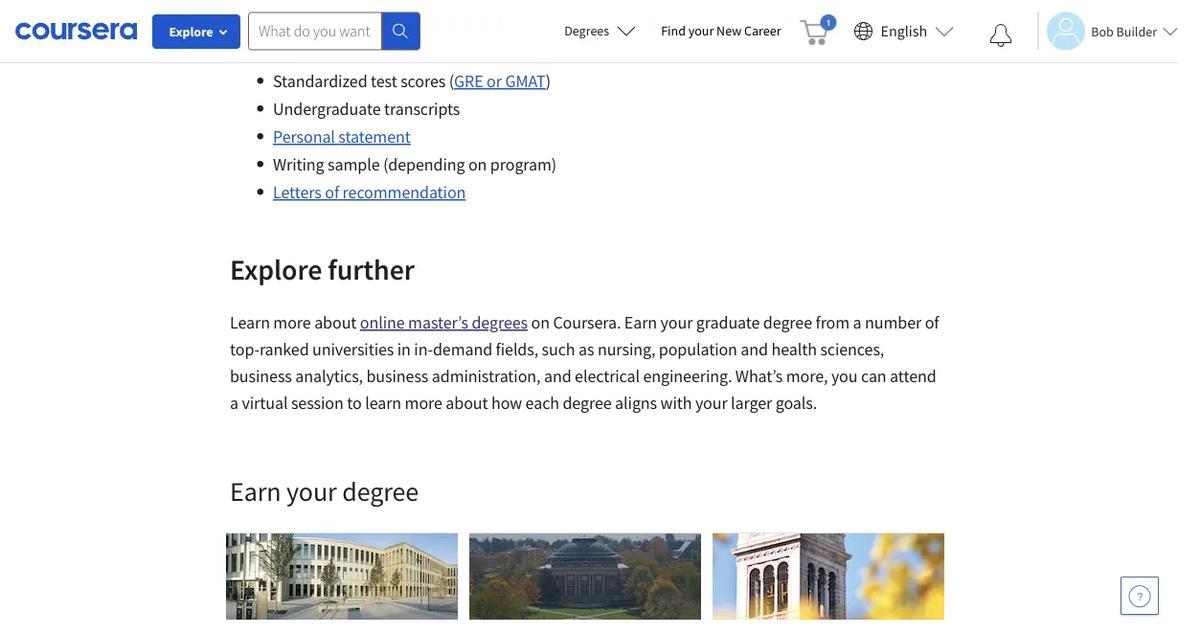 Task type: describe. For each thing, give the bounding box(es) containing it.
(
[[449, 70, 454, 92]]

letters of recommendation link
[[273, 182, 466, 203]]

complete
[[230, 20, 297, 41]]

each
[[230, 0, 265, 14]]

demand
[[433, 339, 492, 360]]

more inside on coursera. earn your graduate degree from a number of top-ranked universities in in-demand fields, such as nursing, population and health sciences, business analytics, business administration, and electrical engineering. what's more, you can attend a virtual session to learn more about how each degree aligns with your larger goals.
[[405, 392, 442, 414]]

different
[[485, 0, 546, 14]]

0 vertical spatial a
[[853, 312, 862, 333]]

find your new career link
[[652, 19, 791, 43]]

expect
[[488, 20, 535, 41]]

degrees
[[564, 22, 609, 39]]

earn inside on coursera. earn your graduate degree from a number of top-ranked universities in in-demand fields, such as nursing, population and health sciences, business analytics, business administration, and electrical engineering. what's more, you can attend a virtual session to learn more about how each degree aligns with your larger goals.
[[624, 312, 657, 333]]

nursing,
[[598, 339, 656, 360]]

health
[[772, 339, 817, 360]]

can inside on coursera. earn your graduate degree from a number of top-ranked universities in in-demand fields, such as nursing, population and health sciences, business analytics, business administration, and electrical engineering. what's more, you can attend a virtual session to learn more about how each degree aligns with your larger goals.
[[861, 365, 887, 387]]

earn your degree
[[230, 475, 419, 508]]

graduate
[[696, 312, 760, 333]]

in-
[[414, 339, 433, 360]]

standardized test scores ( gre or gmat ) undergraduate transcripts personal statement writing sample (depending on program) letters of recommendation
[[273, 70, 564, 203]]

addition
[[698, 0, 758, 14]]

builder
[[1117, 23, 1157, 40]]

further
[[328, 251, 415, 287]]

)
[[546, 70, 551, 92]]

1 vertical spatial and
[[544, 365, 571, 387]]

2 vertical spatial your
[[695, 392, 728, 414]]

as
[[579, 339, 594, 360]]

but
[[653, 0, 677, 14]]

college
[[268, 0, 318, 14]]

bob
[[1091, 23, 1114, 40]]

of inside "standardized test scores ( gre or gmat ) undergraduate transcripts personal statement writing sample (depending on program) letters of recommendation"
[[325, 182, 339, 203]]

find your new career
[[661, 22, 781, 39]]

personal
[[273, 126, 335, 148]]

have
[[447, 0, 482, 14]]

more,
[[786, 365, 828, 387]]

0 vertical spatial the
[[779, 0, 803, 14]]

you inside each college or university may have different requirements, but in addition to the application you'll complete for each program, you can expect to supply the following materials:
[[429, 20, 456, 41]]

1 business from the left
[[230, 365, 292, 387]]

master's
[[408, 312, 468, 333]]

engineering.
[[643, 365, 732, 387]]

0 vertical spatial to
[[761, 0, 776, 14]]

requirements,
[[549, 0, 650, 14]]

aligns
[[615, 392, 657, 414]]

population
[[659, 339, 738, 360]]

hec paris image
[[226, 534, 458, 620]]

such
[[542, 339, 575, 360]]

bob builder
[[1091, 23, 1157, 40]]

learn more about online master's degrees
[[230, 312, 528, 333]]

application
[[806, 0, 886, 14]]

in inside on coursera. earn your graduate degree from a number of top-ranked universities in in-demand fields, such as nursing, population and health sciences, business analytics, business administration, and electrical engineering. what's more, you can attend a virtual session to learn more about how each degree aligns with your larger goals.
[[397, 339, 411, 360]]

can inside each college or university may have different requirements, but in addition to the application you'll complete for each program, you can expect to supply the following materials:
[[459, 20, 485, 41]]

(depending
[[383, 154, 465, 175]]

online
[[360, 312, 405, 333]]

electrical
[[575, 365, 640, 387]]

for
[[300, 20, 320, 41]]

virtual
[[242, 392, 288, 414]]

2 business from the left
[[366, 365, 428, 387]]

coursera.
[[553, 312, 621, 333]]

undergraduate
[[273, 98, 381, 120]]

career
[[744, 22, 781, 39]]

explore for explore
[[169, 23, 213, 40]]

degrees
[[472, 312, 528, 333]]

standardized
[[273, 70, 367, 92]]

materials:
[[704, 20, 775, 41]]

each college or university may have different requirements, but in addition to the application you'll complete for each program, you can expect to supply the following materials:
[[230, 0, 929, 41]]

0 vertical spatial your
[[689, 22, 714, 39]]

or inside each college or university may have different requirements, but in addition to the application you'll complete for each program, you can expect to supply the following materials:
[[322, 0, 337, 14]]

in inside each college or university may have different requirements, but in addition to the application you'll complete for each program, you can expect to supply the following materials:
[[681, 0, 694, 14]]

on inside on coursera. earn your graduate degree from a number of top-ranked universities in in-demand fields, such as nursing, population and health sciences, business analytics, business administration, and electrical engineering. what's more, you can attend a virtual session to learn more about how each degree aligns with your larger goals.
[[531, 312, 550, 333]]

sample
[[328, 154, 380, 175]]

top-
[[230, 339, 260, 360]]

how
[[491, 392, 522, 414]]

goals.
[[776, 392, 817, 414]]

0 vertical spatial more
[[273, 312, 311, 333]]

your
[[286, 475, 337, 508]]

you inside on coursera. earn your graduate degree from a number of top-ranked universities in in-demand fields, such as nursing, population and health sciences, business analytics, business administration, and electrical engineering. what's more, you can attend a virtual session to learn more about how each degree aligns with your larger goals.
[[831, 365, 858, 387]]

following
[[635, 20, 701, 41]]

what's
[[736, 365, 783, 387]]

about inside on coursera. earn your graduate degree from a number of top-ranked universities in in-demand fields, such as nursing, population and health sciences, business analytics, business administration, and electrical engineering. what's more, you can attend a virtual session to learn more about how each degree aligns with your larger goals.
[[446, 392, 488, 414]]

program)
[[490, 154, 557, 175]]

larger
[[731, 392, 772, 414]]



Task type: locate. For each thing, give the bounding box(es) containing it.
0 vertical spatial about
[[314, 312, 357, 333]]

bob builder button
[[1038, 12, 1178, 50]]

0 vertical spatial earn
[[624, 312, 657, 333]]

scores
[[401, 70, 446, 92]]

recommendation
[[343, 182, 466, 203]]

1 vertical spatial the
[[608, 20, 631, 41]]

your up population
[[661, 312, 693, 333]]

attend
[[890, 365, 937, 387]]

sciences,
[[820, 339, 884, 360]]

test
[[371, 70, 397, 92]]

1 horizontal spatial you
[[831, 365, 858, 387]]

on coursera. earn your graduate degree from a number of top-ranked universities in in-demand fields, such as nursing, population and health sciences, business analytics, business administration, and electrical engineering. what's more, you can attend a virtual session to learn more about how each degree aligns with your larger goals.
[[230, 312, 939, 414]]

1 horizontal spatial in
[[681, 0, 694, 14]]

0 horizontal spatial more
[[273, 312, 311, 333]]

your
[[689, 22, 714, 39], [661, 312, 693, 333], [695, 392, 728, 414]]

program,
[[361, 20, 426, 41]]

0 horizontal spatial can
[[459, 20, 485, 41]]

your right find
[[689, 22, 714, 39]]

help center image
[[1128, 584, 1151, 607]]

administration,
[[432, 365, 541, 387]]

of right 'number'
[[925, 312, 939, 333]]

you down 'sciences,'
[[831, 365, 858, 387]]

a left virtual
[[230, 392, 239, 414]]

0 vertical spatial you
[[429, 20, 456, 41]]

your right with
[[695, 392, 728, 414]]

1 horizontal spatial to
[[539, 20, 553, 41]]

from
[[816, 312, 850, 333]]

to inside on coursera. earn your graduate degree from a number of top-ranked universities in in-demand fields, such as nursing, population and health sciences, business analytics, business administration, and electrical engineering. what's more, you can attend a virtual session to learn more about how each degree aligns with your larger goals.
[[347, 392, 362, 414]]

coursera image
[[15, 16, 137, 46]]

or right college
[[322, 0, 337, 14]]

1 vertical spatial of
[[925, 312, 939, 333]]

more right the learn
[[405, 392, 442, 414]]

earn left your
[[230, 475, 281, 508]]

online master's degrees link
[[360, 312, 528, 333]]

in right but
[[681, 0, 694, 14]]

0 horizontal spatial explore
[[169, 23, 213, 40]]

1 vertical spatial you
[[831, 365, 858, 387]]

earn
[[624, 312, 657, 333], [230, 475, 281, 508]]

business up virtual
[[230, 365, 292, 387]]

1 vertical spatial your
[[661, 312, 693, 333]]

university of illinois at urbana-champaign image
[[469, 534, 701, 620]]

2 vertical spatial to
[[347, 392, 362, 414]]

1 vertical spatial can
[[861, 365, 887, 387]]

and down such
[[544, 365, 571, 387]]

explore
[[169, 23, 213, 40], [230, 251, 322, 287]]

about up universities
[[314, 312, 357, 333]]

new
[[717, 22, 742, 39]]

1 vertical spatial on
[[531, 312, 550, 333]]

to left the learn
[[347, 392, 362, 414]]

business
[[230, 365, 292, 387], [366, 365, 428, 387]]

analytics,
[[295, 365, 363, 387]]

1 horizontal spatial business
[[366, 365, 428, 387]]

What do you want to learn? text field
[[248, 12, 382, 50]]

fields,
[[496, 339, 538, 360]]

0 horizontal spatial degree
[[563, 392, 612, 414]]

business up the learn
[[366, 365, 428, 387]]

each inside on coursera. earn your graduate degree from a number of top-ranked universities in in-demand fields, such as nursing, population and health sciences, business analytics, business administration, and electrical engineering. what's more, you can attend a virtual session to learn more about how each degree aligns with your larger goals.
[[526, 392, 559, 414]]

1 vertical spatial more
[[405, 392, 442, 414]]

can down the have
[[459, 20, 485, 41]]

letters
[[273, 182, 322, 203]]

or right gre
[[487, 70, 502, 92]]

a right from
[[853, 312, 862, 333]]

0 vertical spatial of
[[325, 182, 339, 203]]

0 vertical spatial in
[[681, 0, 694, 14]]

the
[[779, 0, 803, 14], [608, 20, 631, 41]]

on
[[468, 154, 487, 175], [531, 312, 550, 333]]

explore button
[[152, 14, 240, 49]]

0 vertical spatial degree
[[763, 312, 812, 333]]

to
[[761, 0, 776, 14], [539, 20, 553, 41], [347, 392, 362, 414]]

0 vertical spatial each
[[323, 20, 357, 41]]

university
[[340, 0, 410, 14]]

1 horizontal spatial or
[[487, 70, 502, 92]]

the down requirements,
[[608, 20, 631, 41]]

1 vertical spatial to
[[539, 20, 553, 41]]

earn your degree carousel element
[[215, 417, 1178, 634]]

with
[[661, 392, 692, 414]]

1 vertical spatial about
[[446, 392, 488, 414]]

explore for explore further
[[230, 251, 322, 287]]

0 horizontal spatial business
[[230, 365, 292, 387]]

1 vertical spatial earn
[[230, 475, 281, 508]]

gre
[[454, 70, 483, 92]]

shopping cart: 1 item image
[[800, 14, 837, 45]]

more up ranked
[[273, 312, 311, 333]]

may
[[413, 0, 444, 14]]

or
[[322, 0, 337, 14], [487, 70, 502, 92]]

1 vertical spatial a
[[230, 392, 239, 414]]

0 vertical spatial explore
[[169, 23, 213, 40]]

personal statement link
[[273, 126, 411, 148]]

of
[[325, 182, 339, 203], [925, 312, 939, 333]]

each inside each college or university may have different requirements, but in addition to the application you'll complete for each program, you can expect to supply the following materials:
[[323, 20, 357, 41]]

explore inside dropdown button
[[169, 23, 213, 40]]

1 horizontal spatial can
[[861, 365, 887, 387]]

of inside on coursera. earn your graduate degree from a number of top-ranked universities in in-demand fields, such as nursing, population and health sciences, business analytics, business administration, and electrical engineering. what's more, you can attend a virtual session to learn more about how each degree aligns with your larger goals.
[[925, 312, 939, 333]]

2 horizontal spatial to
[[761, 0, 776, 14]]

1 horizontal spatial and
[[741, 339, 768, 360]]

1 vertical spatial or
[[487, 70, 502, 92]]

and up what's
[[741, 339, 768, 360]]

1 horizontal spatial degree
[[763, 312, 812, 333]]

0 horizontal spatial each
[[323, 20, 357, 41]]

or inside "standardized test scores ( gre or gmat ) undergraduate transcripts personal statement writing sample (depending on program) letters of recommendation"
[[487, 70, 502, 92]]

1 horizontal spatial the
[[779, 0, 803, 14]]

session
[[291, 392, 344, 414]]

of right the letters
[[325, 182, 339, 203]]

english button
[[846, 0, 962, 62]]

transcripts
[[384, 98, 460, 120]]

1 vertical spatial each
[[526, 392, 559, 414]]

each
[[323, 20, 357, 41], [526, 392, 559, 414]]

about down administration,
[[446, 392, 488, 414]]

earn up nursing,
[[624, 312, 657, 333]]

0 horizontal spatial about
[[314, 312, 357, 333]]

to right expect
[[539, 20, 553, 41]]

on up such
[[531, 312, 550, 333]]

degree up health
[[763, 312, 812, 333]]

gmat
[[505, 70, 546, 92]]

writing
[[273, 154, 324, 175]]

1 horizontal spatial a
[[853, 312, 862, 333]]

degree down electrical at the bottom
[[563, 392, 612, 414]]

english
[[881, 22, 928, 41]]

ranked
[[259, 339, 309, 360]]

0 horizontal spatial the
[[608, 20, 631, 41]]

universities
[[312, 339, 394, 360]]

degrees button
[[549, 10, 652, 52]]

and
[[741, 339, 768, 360], [544, 365, 571, 387]]

show notifications image
[[990, 24, 1013, 47]]

more
[[273, 312, 311, 333], [405, 392, 442, 414]]

about
[[314, 312, 357, 333], [446, 392, 488, 414]]

0 horizontal spatial a
[[230, 392, 239, 414]]

1 horizontal spatial of
[[925, 312, 939, 333]]

you down may
[[429, 20, 456, 41]]

0 horizontal spatial to
[[347, 392, 362, 414]]

0 horizontal spatial of
[[325, 182, 339, 203]]

each right how
[[526, 392, 559, 414]]

you
[[429, 20, 456, 41], [831, 365, 858, 387]]

degree
[[342, 475, 419, 508]]

supply
[[557, 20, 604, 41]]

can
[[459, 20, 485, 41], [861, 365, 887, 387]]

a
[[853, 312, 862, 333], [230, 392, 239, 414]]

0 horizontal spatial in
[[397, 339, 411, 360]]

0 vertical spatial can
[[459, 20, 485, 41]]

1 horizontal spatial each
[[526, 392, 559, 414]]

0 vertical spatial and
[[741, 339, 768, 360]]

on left program)
[[468, 154, 487, 175]]

learn
[[230, 312, 270, 333]]

0 horizontal spatial and
[[544, 365, 571, 387]]

explore left complete
[[169, 23, 213, 40]]

each right 'for'
[[323, 20, 357, 41]]

0 horizontal spatial on
[[468, 154, 487, 175]]

the up career
[[779, 0, 803, 14]]

1 horizontal spatial on
[[531, 312, 550, 333]]

0 vertical spatial on
[[468, 154, 487, 175]]

0 horizontal spatial or
[[322, 0, 337, 14]]

1 horizontal spatial about
[[446, 392, 488, 414]]

1 horizontal spatial more
[[405, 392, 442, 414]]

explore up learn at the left of the page
[[230, 251, 322, 287]]

statement
[[339, 126, 411, 148]]

learn
[[365, 392, 401, 414]]

0 vertical spatial or
[[322, 0, 337, 14]]

0 horizontal spatial you
[[429, 20, 456, 41]]

1 horizontal spatial explore
[[230, 251, 322, 287]]

1 vertical spatial explore
[[230, 251, 322, 287]]

on inside "standardized test scores ( gre or gmat ) undergraduate transcripts personal statement writing sample (depending on program) letters of recommendation"
[[468, 154, 487, 175]]

number
[[865, 312, 922, 333]]

1 vertical spatial degree
[[563, 392, 612, 414]]

explore further
[[230, 251, 421, 287]]

1 horizontal spatial earn
[[624, 312, 657, 333]]

find
[[661, 22, 686, 39]]

in left in- in the bottom left of the page
[[397, 339, 411, 360]]

0 horizontal spatial earn
[[230, 475, 281, 508]]

you'll
[[890, 0, 929, 14]]

to up career
[[761, 0, 776, 14]]

1 vertical spatial in
[[397, 339, 411, 360]]

gre or gmat link
[[454, 70, 546, 92]]

university of california, berkeley image
[[713, 534, 945, 620]]

None search field
[[248, 12, 421, 50]]

can down 'sciences,'
[[861, 365, 887, 387]]



Task type: vqa. For each thing, say whether or not it's contained in the screenshot.
leftmost the information
no



